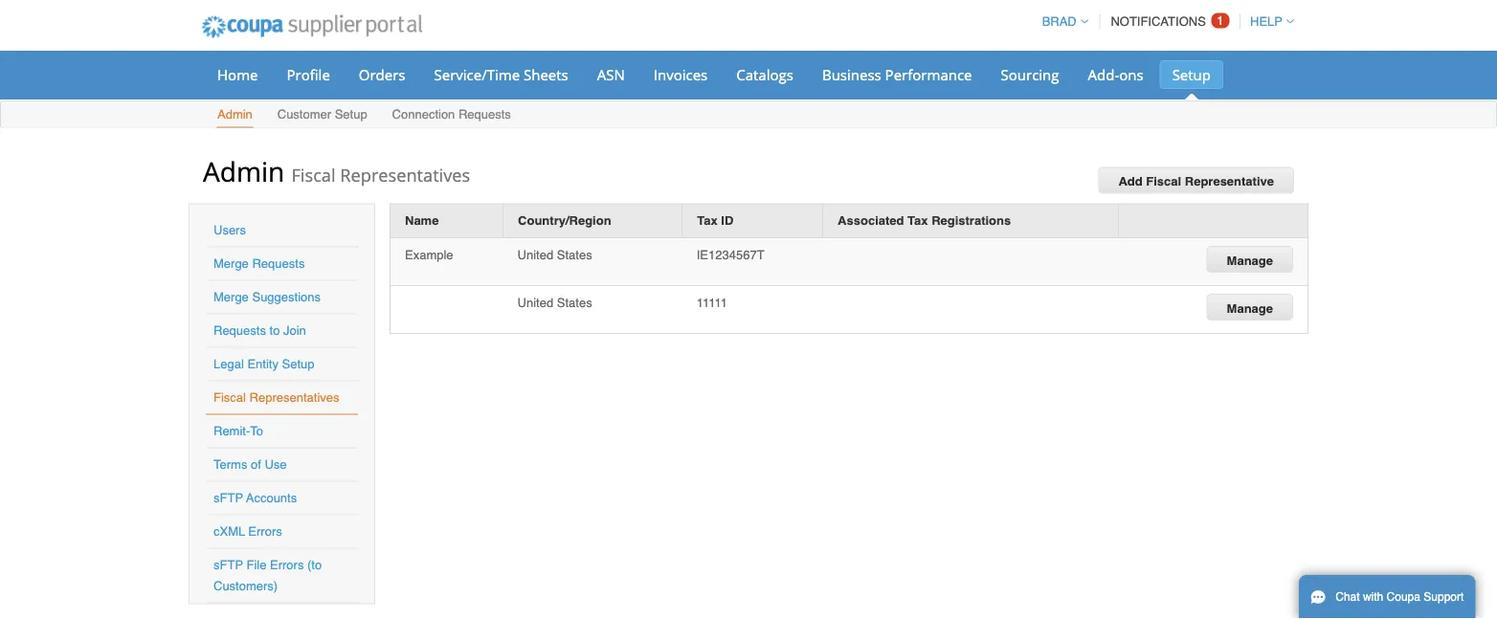Task type: describe. For each thing, give the bounding box(es) containing it.
associated tax registrations
[[838, 213, 1011, 228]]

requests to join link
[[213, 324, 306, 338]]

name
[[405, 213, 439, 228]]

2 tax from the left
[[908, 213, 928, 228]]

business
[[822, 65, 881, 84]]

1 vertical spatial representatives
[[249, 391, 339, 405]]

add-ons
[[1088, 65, 1144, 84]]

merge suggestions
[[213, 290, 321, 304]]

notifications 1
[[1111, 13, 1224, 29]]

coupa supplier portal image
[[189, 3, 435, 51]]

catalogs
[[736, 65, 793, 84]]

service/time sheets link
[[422, 60, 581, 89]]

terms
[[213, 458, 247, 472]]

tax id
[[697, 213, 734, 228]]

profile
[[287, 65, 330, 84]]

ie1234567t
[[697, 248, 764, 262]]

brad
[[1042, 14, 1077, 29]]

sftp accounts link
[[213, 491, 297, 505]]

add-ons link
[[1075, 60, 1156, 89]]

merge requests link
[[213, 257, 305, 271]]

merge for merge requests
[[213, 257, 249, 271]]

states for 11111
[[557, 295, 592, 310]]

business performance
[[822, 65, 972, 84]]

admin link
[[216, 103, 254, 128]]

merge for merge suggestions
[[213, 290, 249, 304]]

united states for ie1234567t
[[517, 248, 592, 262]]

states for ie1234567t
[[557, 248, 592, 262]]

service/time sheets
[[434, 65, 568, 84]]

performance
[[885, 65, 972, 84]]

cxml errors link
[[213, 525, 282, 539]]

2 vertical spatial requests
[[213, 324, 266, 338]]

errors inside "sftp file errors (to customers)"
[[270, 558, 304, 572]]

representative
[[1185, 174, 1274, 189]]

sftp file errors (to customers) link
[[213, 558, 322, 594]]

chat with coupa support
[[1336, 591, 1464, 604]]

asn link
[[585, 60, 637, 89]]

fiscal representatives link
[[213, 391, 339, 405]]

navigation containing notifications 1
[[1034, 3, 1294, 40]]

1 tax from the left
[[697, 213, 718, 228]]

accounts
[[246, 491, 297, 505]]

coupa
[[1387, 591, 1421, 604]]

sheets
[[524, 65, 568, 84]]

merge suggestions link
[[213, 290, 321, 304]]

1 vertical spatial setup
[[335, 107, 367, 122]]

1
[[1217, 13, 1224, 28]]

manage link for 11111
[[1207, 294, 1293, 321]]

users link
[[213, 223, 246, 237]]

united states for 11111
[[517, 295, 592, 310]]

support
[[1424, 591, 1464, 604]]

notifications
[[1111, 14, 1206, 29]]

terms of use link
[[213, 458, 287, 472]]

registrations
[[932, 213, 1011, 228]]

entity
[[247, 357, 279, 371]]

orders
[[359, 65, 405, 84]]

(to
[[307, 558, 322, 572]]

suggestions
[[252, 290, 321, 304]]

associated
[[838, 213, 904, 228]]

cxml errors
[[213, 525, 282, 539]]

home
[[217, 65, 258, 84]]

business performance link
[[810, 60, 985, 89]]

help link
[[1242, 14, 1294, 29]]

with
[[1363, 591, 1384, 604]]

remit-to link
[[213, 424, 263, 438]]

admin for admin fiscal representatives
[[203, 153, 284, 189]]

terms of use
[[213, 458, 287, 472]]

asn
[[597, 65, 625, 84]]

sftp file errors (to customers)
[[213, 558, 322, 594]]

manage link for ie1234567t
[[1207, 246, 1293, 273]]

legal entity setup
[[213, 357, 314, 371]]

cxml
[[213, 525, 245, 539]]

representatives inside admin fiscal representatives
[[340, 163, 470, 187]]

invoices
[[654, 65, 708, 84]]

add
[[1119, 174, 1143, 189]]

fiscal representatives
[[213, 391, 339, 405]]



Task type: vqa. For each thing, say whether or not it's contained in the screenshot.
"Requests" to the middle
yes



Task type: locate. For each thing, give the bounding box(es) containing it.
manage for 11111
[[1227, 301, 1273, 315]]

1 vertical spatial merge
[[213, 290, 249, 304]]

1 vertical spatial errors
[[270, 558, 304, 572]]

connection requests
[[392, 107, 511, 122]]

tax left id
[[697, 213, 718, 228]]

1 merge from the top
[[213, 257, 249, 271]]

tax right "associated" at the right top
[[908, 213, 928, 228]]

0 vertical spatial states
[[557, 248, 592, 262]]

setup down notifications 1
[[1172, 65, 1211, 84]]

customers)
[[213, 579, 278, 594]]

0 vertical spatial united
[[517, 248, 553, 262]]

representatives down legal entity setup link
[[249, 391, 339, 405]]

chat
[[1336, 591, 1360, 604]]

home link
[[205, 60, 270, 89]]

merge
[[213, 257, 249, 271], [213, 290, 249, 304]]

2 horizontal spatial setup
[[1172, 65, 1211, 84]]

1 sftp from the top
[[213, 491, 243, 505]]

sftp accounts
[[213, 491, 297, 505]]

1 vertical spatial united states
[[517, 295, 592, 310]]

connection
[[392, 107, 455, 122]]

0 vertical spatial united states
[[517, 248, 592, 262]]

add fiscal representative
[[1119, 174, 1274, 189]]

0 vertical spatial merge
[[213, 257, 249, 271]]

merge down merge requests
[[213, 290, 249, 304]]

brad link
[[1034, 14, 1088, 29]]

to
[[270, 324, 280, 338]]

0 vertical spatial requests
[[458, 107, 511, 122]]

requests for merge requests
[[252, 257, 305, 271]]

navigation
[[1034, 3, 1294, 40]]

0 horizontal spatial setup
[[282, 357, 314, 371]]

representatives up name
[[340, 163, 470, 187]]

merge down users link
[[213, 257, 249, 271]]

requests
[[458, 107, 511, 122], [252, 257, 305, 271], [213, 324, 266, 338]]

fiscal down legal
[[213, 391, 246, 405]]

united states
[[517, 248, 592, 262], [517, 295, 592, 310]]

chat with coupa support button
[[1299, 575, 1475, 619]]

1 vertical spatial manage link
[[1207, 294, 1293, 321]]

0 horizontal spatial fiscal
[[213, 391, 246, 405]]

service/time
[[434, 65, 520, 84]]

legal entity setup link
[[213, 357, 314, 371]]

2 merge from the top
[[213, 290, 249, 304]]

connection requests link
[[391, 103, 512, 128]]

file
[[246, 558, 266, 572]]

admin
[[217, 107, 253, 122], [203, 153, 284, 189]]

of
[[251, 458, 261, 472]]

1 horizontal spatial representatives
[[340, 163, 470, 187]]

requests down service/time
[[458, 107, 511, 122]]

join
[[283, 324, 306, 338]]

merge requests
[[213, 257, 305, 271]]

sftp up customers)
[[213, 558, 243, 572]]

catalogs link
[[724, 60, 806, 89]]

2 united states from the top
[[517, 295, 592, 310]]

sftp for sftp accounts
[[213, 491, 243, 505]]

0 vertical spatial representatives
[[340, 163, 470, 187]]

invoices link
[[641, 60, 720, 89]]

0 vertical spatial setup
[[1172, 65, 1211, 84]]

fiscal for add
[[1146, 174, 1181, 189]]

requests for connection requests
[[458, 107, 511, 122]]

united for ie1234567t
[[517, 248, 553, 262]]

profile link
[[274, 60, 343, 89]]

fiscal inside 'link'
[[1146, 174, 1181, 189]]

1 horizontal spatial tax
[[908, 213, 928, 228]]

0 vertical spatial manage
[[1227, 253, 1273, 268]]

tax
[[697, 213, 718, 228], [908, 213, 928, 228]]

2 horizontal spatial fiscal
[[1146, 174, 1181, 189]]

users
[[213, 223, 246, 237]]

remit-to
[[213, 424, 263, 438]]

sourcing link
[[988, 60, 1072, 89]]

admin fiscal representatives
[[203, 153, 470, 189]]

0 vertical spatial manage link
[[1207, 246, 1293, 273]]

fiscal right add
[[1146, 174, 1181, 189]]

0 horizontal spatial tax
[[697, 213, 718, 228]]

united for 11111
[[517, 295, 553, 310]]

1 horizontal spatial fiscal
[[291, 163, 336, 187]]

admin for admin
[[217, 107, 253, 122]]

1 horizontal spatial setup
[[335, 107, 367, 122]]

1 states from the top
[[557, 248, 592, 262]]

united
[[517, 248, 553, 262], [517, 295, 553, 310]]

setup right customer
[[335, 107, 367, 122]]

requests left to
[[213, 324, 266, 338]]

sftp inside "sftp file errors (to customers)"
[[213, 558, 243, 572]]

1 united from the top
[[517, 248, 553, 262]]

admin down admin link
[[203, 153, 284, 189]]

customer setup link
[[276, 103, 368, 128]]

2 united from the top
[[517, 295, 553, 310]]

2 states from the top
[[557, 295, 592, 310]]

2 manage link from the top
[[1207, 294, 1293, 321]]

errors
[[248, 525, 282, 539], [270, 558, 304, 572]]

requests to join
[[213, 324, 306, 338]]

0 vertical spatial sftp
[[213, 491, 243, 505]]

setup link
[[1160, 60, 1223, 89]]

errors down accounts
[[248, 525, 282, 539]]

customer setup
[[277, 107, 367, 122]]

help
[[1250, 14, 1283, 29]]

1 vertical spatial admin
[[203, 153, 284, 189]]

sftp up cxml
[[213, 491, 243, 505]]

sourcing
[[1001, 65, 1059, 84]]

add fiscal representative link
[[1098, 167, 1294, 194]]

manage
[[1227, 253, 1273, 268], [1227, 301, 1273, 315]]

0 vertical spatial admin
[[217, 107, 253, 122]]

11111
[[697, 295, 728, 310]]

example
[[405, 248, 453, 262]]

1 vertical spatial united
[[517, 295, 553, 310]]

2 sftp from the top
[[213, 558, 243, 572]]

states
[[557, 248, 592, 262], [557, 295, 592, 310]]

orders link
[[346, 60, 418, 89]]

add-
[[1088, 65, 1119, 84]]

fiscal for admin
[[291, 163, 336, 187]]

2 vertical spatial setup
[[282, 357, 314, 371]]

sftp for sftp file errors (to customers)
[[213, 558, 243, 572]]

1 vertical spatial requests
[[252, 257, 305, 271]]

admin down home link
[[217, 107, 253, 122]]

setup
[[1172, 65, 1211, 84], [335, 107, 367, 122], [282, 357, 314, 371]]

1 united states from the top
[[517, 248, 592, 262]]

1 vertical spatial manage
[[1227, 301, 1273, 315]]

fiscal down customer setup link
[[291, 163, 336, 187]]

errors left (to at the bottom of the page
[[270, 558, 304, 572]]

id
[[721, 213, 734, 228]]

customer
[[277, 107, 331, 122]]

manage for ie1234567t
[[1227, 253, 1273, 268]]

1 vertical spatial sftp
[[213, 558, 243, 572]]

representatives
[[340, 163, 470, 187], [249, 391, 339, 405]]

fiscal inside admin fiscal representatives
[[291, 163, 336, 187]]

0 vertical spatial errors
[[248, 525, 282, 539]]

remit-
[[213, 424, 250, 438]]

2 manage from the top
[[1227, 301, 1273, 315]]

country/region
[[518, 213, 611, 228]]

setup down join
[[282, 357, 314, 371]]

0 horizontal spatial representatives
[[249, 391, 339, 405]]

1 manage link from the top
[[1207, 246, 1293, 273]]

requests up suggestions
[[252, 257, 305, 271]]

sftp
[[213, 491, 243, 505], [213, 558, 243, 572]]

1 manage from the top
[[1227, 253, 1273, 268]]

1 vertical spatial states
[[557, 295, 592, 310]]

legal
[[213, 357, 244, 371]]

to
[[250, 424, 263, 438]]

use
[[265, 458, 287, 472]]

ons
[[1119, 65, 1144, 84]]



